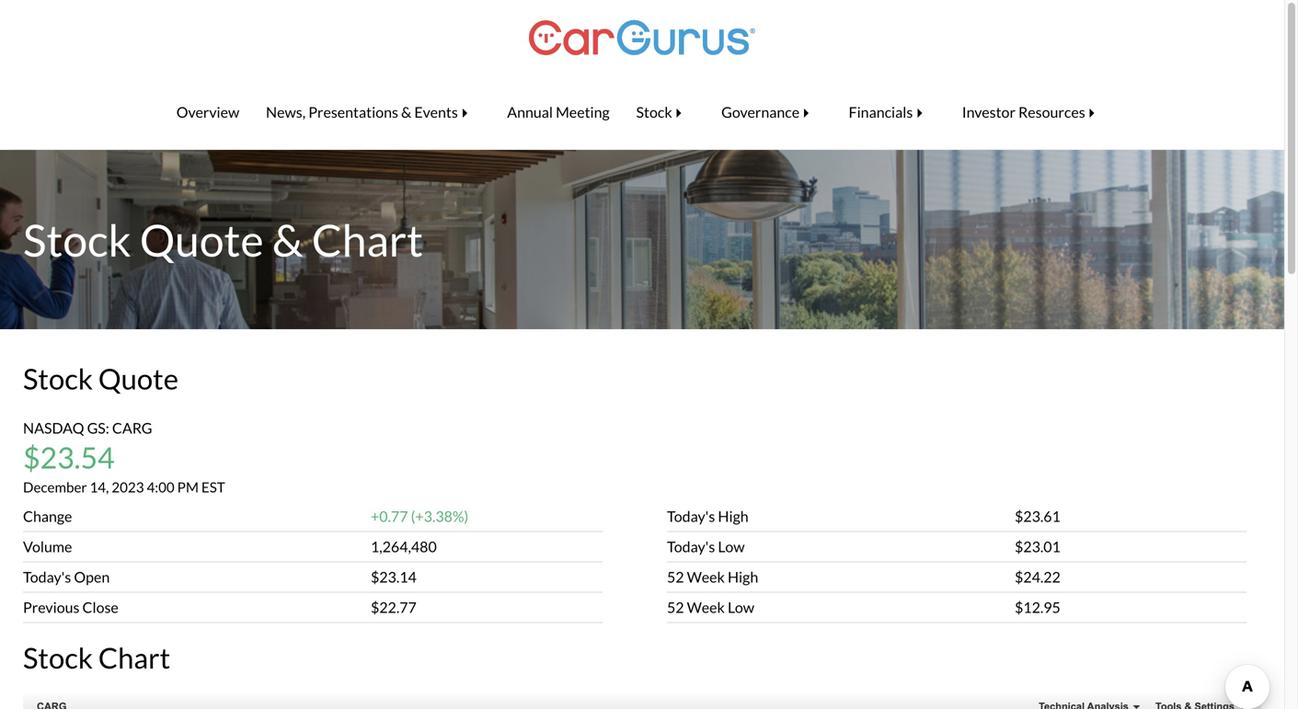Task type: describe. For each thing, give the bounding box(es) containing it.
1 horizontal spatial chart
[[312, 213, 424, 266]]

investor resources link
[[949, 90, 1122, 134]]

change
[[23, 508, 72, 526]]

1 vertical spatial high
[[728, 569, 759, 586]]

annual meeting link
[[494, 90, 623, 134]]

news, presentations & events link
[[253, 90, 494, 134]]

+0.77
[[371, 508, 408, 526]]

investor resources
[[963, 103, 1086, 121]]

governance
[[722, 103, 800, 121]]

52 week low
[[667, 599, 755, 617]]

stock quote
[[23, 362, 179, 396]]

$23.14
[[371, 569, 417, 586]]

$23.54
[[23, 440, 115, 476]]

today's low
[[667, 538, 745, 556]]

today's for today's open
[[23, 569, 71, 586]]

resources
[[1019, 103, 1086, 121]]

presentations
[[309, 103, 399, 121]]

quote for stock quote
[[98, 362, 179, 396]]

overview
[[177, 103, 240, 121]]

financials
[[849, 103, 914, 121]]

previous close
[[23, 599, 119, 617]]

1 vertical spatial low
[[728, 599, 755, 617]]

previous
[[23, 599, 80, 617]]

52 for 52 week high
[[667, 569, 685, 586]]

stock for stock
[[637, 103, 673, 121]]

overview link
[[163, 90, 253, 134]]

week for low
[[687, 599, 725, 617]]

nasdaq gs: carg $23.54 december 14, 2023 4:00 pm est
[[23, 419, 225, 496]]

today's for today's high
[[667, 508, 716, 526]]

cargurus logo image
[[529, 0, 757, 75]]

& for quote
[[272, 213, 303, 266]]

open
[[74, 569, 110, 586]]

financials link
[[836, 90, 949, 134]]

nasdaq
[[23, 419, 84, 437]]

1 vertical spatial chart
[[98, 641, 170, 675]]

$22.77
[[371, 599, 417, 617]]

investor
[[963, 103, 1016, 121]]

events
[[415, 103, 458, 121]]

2023
[[112, 479, 144, 496]]

meeting
[[556, 103, 610, 121]]



Task type: vqa. For each thing, say whether or not it's contained in the screenshot.
second
no



Task type: locate. For each thing, give the bounding box(es) containing it.
52 down today's low
[[667, 569, 685, 586]]

52 for 52 week low
[[667, 599, 685, 617]]

0 vertical spatial 52
[[667, 569, 685, 586]]

stock for stock chart
[[23, 641, 93, 675]]

week for high
[[687, 569, 725, 586]]

0 vertical spatial week
[[687, 569, 725, 586]]

0 horizontal spatial &
[[272, 213, 303, 266]]

+0.77 (+3.38%)
[[371, 508, 469, 526]]

1 vertical spatial quote
[[98, 362, 179, 396]]

week down 52 week high
[[687, 599, 725, 617]]

0 vertical spatial chart
[[312, 213, 424, 266]]

4:00
[[147, 479, 175, 496]]

today's for today's low
[[667, 538, 716, 556]]

0 vertical spatial today's
[[667, 508, 716, 526]]

$23.01
[[1015, 538, 1061, 556]]

quote for stock quote & chart
[[140, 213, 264, 266]]

2 52 from the top
[[667, 599, 685, 617]]

0 vertical spatial high
[[718, 508, 749, 526]]

1 vertical spatial &
[[272, 213, 303, 266]]

stock link
[[623, 90, 709, 134]]

gs:
[[87, 419, 109, 437]]

14,
[[90, 479, 109, 496]]

1 52 from the top
[[667, 569, 685, 586]]

december
[[23, 479, 87, 496]]

carg
[[112, 419, 152, 437]]

week
[[687, 569, 725, 586], [687, 599, 725, 617]]

low up 52 week high
[[718, 538, 745, 556]]

menu bar containing overview
[[9, 75, 1276, 149]]

1 horizontal spatial &
[[401, 103, 412, 121]]

governance link
[[709, 90, 836, 134]]

close
[[82, 599, 119, 617]]

& for presentations
[[401, 103, 412, 121]]

1,264,480
[[371, 538, 437, 556]]

high up today's low
[[718, 508, 749, 526]]

& inside 'menu bar'
[[401, 103, 412, 121]]

stock quote & chart
[[23, 213, 424, 266]]

today's high
[[667, 508, 749, 526]]

annual meeting
[[507, 103, 610, 121]]

$12.95
[[1015, 599, 1061, 617]]

low
[[718, 538, 745, 556], [728, 599, 755, 617]]

$24.22
[[1015, 569, 1061, 586]]

stock for stock quote & chart
[[23, 213, 131, 266]]

0 vertical spatial &
[[401, 103, 412, 121]]

$23.61
[[1015, 508, 1061, 526]]

1 week from the top
[[687, 569, 725, 586]]

volume
[[23, 538, 72, 556]]

today's up today's low
[[667, 508, 716, 526]]

quote
[[140, 213, 264, 266], [98, 362, 179, 396]]

stock
[[637, 103, 673, 121], [23, 213, 131, 266], [23, 362, 93, 396], [23, 641, 93, 675]]

news, presentations & events
[[266, 103, 458, 121]]

week down today's low
[[687, 569, 725, 586]]

2 vertical spatial today's
[[23, 569, 71, 586]]

2 week from the top
[[687, 599, 725, 617]]

1 vertical spatial 52
[[667, 599, 685, 617]]

1 vertical spatial today's
[[667, 538, 716, 556]]

stock for stock quote
[[23, 362, 93, 396]]

stock chart
[[23, 641, 170, 675]]

est
[[201, 479, 225, 496]]

stock inside 'menu bar'
[[637, 103, 673, 121]]

high up 52 week low
[[728, 569, 759, 586]]

52
[[667, 569, 685, 586], [667, 599, 685, 617]]

low down 52 week high
[[728, 599, 755, 617]]

(+3.38%)
[[411, 508, 469, 526]]

menu bar
[[9, 75, 1276, 149]]

0 vertical spatial low
[[718, 538, 745, 556]]

&
[[401, 103, 412, 121], [272, 213, 303, 266]]

52 down 52 week high
[[667, 599, 685, 617]]

52 week high
[[667, 569, 759, 586]]

today's open
[[23, 569, 110, 586]]

0 vertical spatial quote
[[140, 213, 264, 266]]

news,
[[266, 103, 306, 121]]

chart
[[312, 213, 424, 266], [98, 641, 170, 675]]

today's down today's high
[[667, 538, 716, 556]]

high
[[718, 508, 749, 526], [728, 569, 759, 586]]

today's down volume
[[23, 569, 71, 586]]

1 vertical spatial week
[[687, 599, 725, 617]]

annual
[[507, 103, 553, 121]]

today's
[[667, 508, 716, 526], [667, 538, 716, 556], [23, 569, 71, 586]]

0 horizontal spatial chart
[[98, 641, 170, 675]]

pm
[[177, 479, 199, 496]]



